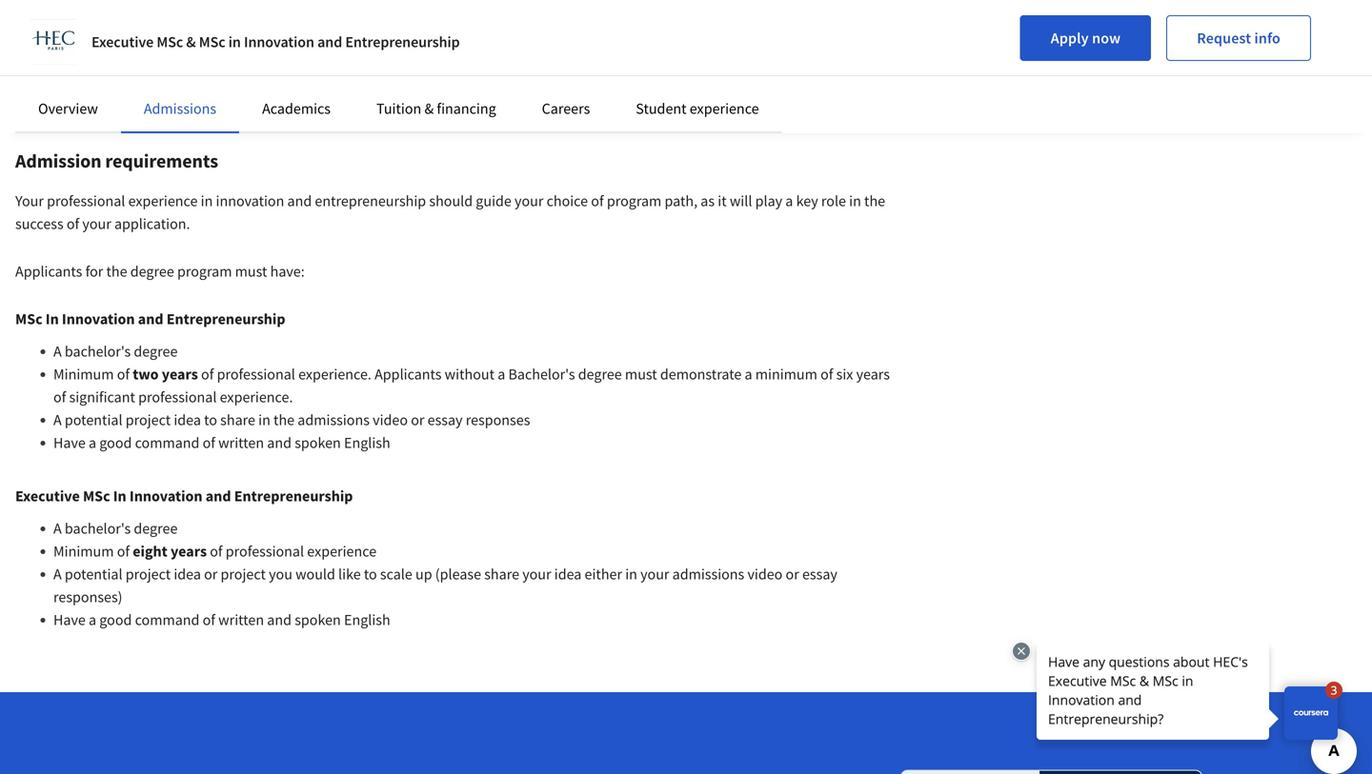 Task type: describe. For each thing, give the bounding box(es) containing it.
success
[[15, 214, 64, 234]]

written inside a potential project idea to share in the admissions video or essay responses have a good command of written and spoken english
[[218, 434, 264, 453]]

experience),
[[810, 56, 888, 75]]

as
[[701, 192, 715, 211]]

tuition & financing
[[377, 99, 496, 118]]

will inside as an ideal candidate for this program, you will have at least eight years' work experience behind you (including management experience), and are looking take your career in new directions, launch new ventures, or bring a wider range of expertise and perspective to an existing enterprise.
[[289, 56, 312, 75]]

info
[[1255, 29, 1281, 48]]

behind
[[581, 56, 625, 75]]

experienced
[[825, 0, 903, 5]]

project down executive msc in innovation and entrepreneurship
[[126, 565, 171, 584]]

entrepreneurship
[[315, 192, 426, 211]]

range
[[580, 79, 616, 98]]

launch
[[338, 79, 382, 98]]

for inside as an ideal candidate for this program, you will have at least eight years' work experience behind you (including management experience), and are looking take your career in new directions, launch new ventures, or bring a wider range of expertise and perspective to an existing enterprise.
[[153, 56, 171, 75]]

candidate
[[87, 56, 150, 75]]

bachelor's for a bachelor's degree
[[65, 342, 131, 361]]

apply now
[[1051, 29, 1121, 48]]

professional inside your professional experience in innovation and entrepreneurship should guide your choice of program path, as it will play a key role in the success of your application.
[[47, 192, 125, 211]]

1 vertical spatial innovation
[[62, 310, 135, 329]]

play
[[755, 192, 783, 211]]

academics link
[[262, 99, 331, 118]]

your professional experience in innovation and entrepreneurship should guide your choice of program path, as it will play a key role in the success of your application.
[[15, 192, 886, 234]]

student
[[636, 99, 687, 118]]

0 horizontal spatial must
[[235, 262, 267, 281]]

financing
[[437, 99, 496, 118]]

spoken english inside a bachelor's degree minimum of eight years of professional experience a potential project idea or project you would like to scale up (please share your idea either in your admissions video or essay responses) have a good command of written and spoken english
[[295, 611, 390, 630]]

either
[[585, 565, 622, 584]]

program inside your professional experience in innovation and entrepreneurship should guide your choice of program path, as it will play a key role in the success of your application.
[[607, 192, 662, 211]]

as an ideal candidate for this program, you will have at least eight years' work experience behind you (including management experience), and are looking take your career in new directions, launch new ventures, or bring a wider range of expertise and perspective to an existing enterprise.
[[15, 56, 888, 121]]

of inside as an ideal candidate for this program, you will have at least eight years' work experience behind you (including management experience), and are looking take your career in new directions, launch new ventures, or bring a wider range of expertise and perspective to an existing enterprise.
[[619, 79, 632, 98]]

to inside a potential project idea to share in the admissions video or essay responses have a good command of written and spoken english
[[204, 411, 217, 430]]

years right two at the left of page
[[162, 365, 198, 384]]

0 horizontal spatial &
[[186, 32, 196, 51]]

2 vertical spatial innovation
[[130, 487, 203, 506]]

careers link
[[542, 99, 590, 118]]

2 vertical spatial for
[[85, 262, 103, 281]]

of professional experience. applicants without a bachelor's degree must demonstrate a minimum of six years of significant professional experience.
[[53, 365, 890, 407]]

minimum of two years
[[53, 365, 198, 384]]

must inside of professional experience. applicants without a bachelor's degree must demonstrate a minimum of six years of significant professional experience.
[[625, 365, 657, 384]]

work
[[473, 56, 505, 75]]

admissions inside a bachelor's degree minimum of eight years of professional experience a potential project idea or project you would like to scale up (please share your idea either in your admissions video or essay responses) have a good command of written and spoken english
[[673, 565, 745, 584]]

idea down executive msc in innovation and entrepreneurship
[[174, 565, 201, 584]]

responses)
[[53, 588, 123, 607]]

you inside a bachelor's degree minimum of eight years of professional experience a potential project idea or project you would like to scale up (please share your idea either in your admissions video or essay responses) have a good command of written and spoken english
[[269, 565, 293, 584]]

potential inside a bachelor's degree minimum of eight years of professional experience a potential project idea or project you would like to scale up (please share your idea either in your admissions video or essay responses) have a good command of written and spoken english
[[65, 565, 123, 584]]

overview link
[[38, 99, 98, 118]]

responses
[[466, 411, 530, 430]]

tuition
[[377, 99, 422, 118]]

command inside a potential project idea to share in the admissions video or essay responses have a good command of written and spoken english
[[135, 434, 200, 453]]

admissions link
[[144, 99, 216, 118]]

admissions
[[144, 99, 216, 118]]

demonstrate
[[660, 365, 742, 384]]

executive for executive msc & msc in innovation and entrepreneurship
[[92, 32, 154, 51]]

with
[[109, 9, 137, 28]]

experience inside as an ideal candidate for this program, you will have at least eight years' work experience behind you (including management experience), and are looking take your career in new directions, launch new ventures, or bring a wider range of expertise and perspective to an existing enterprise.
[[508, 56, 577, 75]]

executive msc & msc in innovation and entrepreneurship
[[92, 32, 460, 51]]

this
[[174, 56, 198, 75]]

or inside as an ideal candidate for this program, you will have at least eight years' work experience behind you (including management experience), and are looking take your career in new directions, launch new ventures, or bring a wider range of expertise and perspective to an existing enterprise.
[[477, 79, 491, 98]]

(including
[[655, 56, 719, 75]]

it
[[718, 192, 727, 211]]

applicants for the degree program must have:
[[15, 262, 305, 281]]

2 new from the left
[[385, 79, 412, 98]]

(please
[[435, 565, 481, 584]]

eight inside as an ideal candidate for this program, you will have at least eight years' work experience behind you (including management experience), and are looking take your career in new directions, launch new ventures, or bring a wider range of expertise and perspective to an existing enterprise.
[[397, 56, 430, 75]]

0 horizontal spatial the
[[106, 262, 127, 281]]

for inside is an 18-month program designed for management professionals and experienced entrepreneurs with management experience or a strong interest in product innovation and business development.
[[601, 0, 619, 5]]

a bachelor's degree
[[53, 342, 178, 361]]

choice
[[547, 192, 588, 211]]

0 vertical spatial experience.
[[298, 365, 372, 384]]

1 minimum from the top
[[53, 365, 114, 384]]

spoken english inside a potential project idea to share in the admissions video or essay responses have a good command of written and spoken english
[[295, 434, 390, 453]]

entrepreneurs
[[15, 9, 106, 28]]

is an 18-month program designed for management professionals and experienced entrepreneurs with management experience or a strong interest in product innovation and business development.
[[15, 0, 903, 28]]

0 vertical spatial entrepreneurship
[[345, 32, 460, 51]]

and inside a potential project idea to share in the admissions video or essay responses have a good command of written and spoken english
[[267, 434, 292, 453]]

executive msc in innovation and entrepreneurship
[[15, 487, 353, 506]]

a for a bachelor's degree minimum of eight years of professional experience a potential project idea or project you would like to scale up (please share your idea either in your admissions video or essay responses) have a good command of written and spoken english
[[53, 519, 62, 539]]

idea inside a potential project idea to share in the admissions video or essay responses have a good command of written and spoken english
[[174, 411, 201, 430]]

careers
[[542, 99, 590, 118]]

0 horizontal spatial applicants
[[15, 262, 82, 281]]

your right either
[[641, 565, 670, 584]]

have inside a potential project idea to share in the admissions video or essay responses have a good command of written and spoken english
[[53, 434, 86, 453]]

degree inside a bachelor's degree minimum of eight years of professional experience a potential project idea or project you would like to scale up (please share your idea either in your admissions video or essay responses) have a good command of written and spoken english
[[134, 519, 178, 539]]

potential inside a potential project idea to share in the admissions video or essay responses have a good command of written and spoken english
[[65, 411, 123, 430]]

guide
[[476, 192, 512, 211]]

management inside as an ideal candidate for this program, you will have at least eight years' work experience behind you (including management experience), and are looking take your career in new directions, launch new ventures, or bring a wider range of expertise and perspective to an existing enterprise.
[[722, 56, 807, 75]]

without
[[445, 365, 495, 384]]

bachelor's for a bachelor's degree minimum of eight years of professional experience a potential project idea or project you would like to scale up (please share your idea either in your admissions video or essay responses) have a good command of written and spoken english
[[65, 519, 131, 539]]

in inside a bachelor's degree minimum of eight years of professional experience a potential project idea or project you would like to scale up (please share your idea either in your admissions video or essay responses) have a good command of written and spoken english
[[625, 565, 638, 584]]

request info
[[1197, 29, 1281, 48]]

admission requirements
[[15, 149, 218, 173]]

your left application.
[[82, 214, 111, 234]]

business
[[591, 9, 647, 28]]

innovation inside your professional experience in innovation and entrepreneurship should guide your choice of program path, as it will play a key role in the success of your application.
[[216, 192, 284, 211]]

key
[[796, 192, 818, 211]]

degree up two at the left of page
[[134, 342, 178, 361]]

ideal
[[52, 56, 84, 75]]

product
[[439, 9, 489, 28]]

you down executive msc & msc in innovation and entrepreneurship
[[262, 56, 286, 75]]

apply now button
[[1021, 15, 1152, 61]]

strong
[[328, 9, 369, 28]]

is
[[384, 0, 394, 5]]

1 vertical spatial experience.
[[220, 388, 293, 407]]

you up the expertise on the top of the page
[[628, 56, 652, 75]]

hec paris logo image
[[31, 19, 76, 65]]

project left would
[[221, 565, 266, 584]]

applicants inside of professional experience. applicants without a bachelor's degree must demonstrate a minimum of six years of significant professional experience.
[[375, 365, 442, 384]]

a for a potential project idea to share in the admissions video or essay responses have a good command of written and spoken english
[[53, 411, 62, 430]]

years inside a bachelor's degree minimum of eight years of professional experience a potential project idea or project you would like to scale up (please share your idea either in your admissions video or essay responses) have a good command of written and spoken english
[[171, 542, 207, 561]]

in inside is an 18-month program designed for management professionals and experienced entrepreneurs with management experience or a strong interest in product innovation and business development.
[[424, 9, 436, 28]]

a potential project idea to share in the admissions video or essay responses have a good command of written and spoken english
[[53, 411, 530, 453]]

six
[[837, 365, 853, 384]]

good inside a potential project idea to share in the admissions video or essay responses have a good command of written and spoken english
[[99, 434, 132, 453]]

are
[[43, 79, 63, 98]]

msc in innovation and entrepreneurship
[[15, 310, 285, 329]]

program,
[[201, 56, 259, 75]]

career
[[179, 79, 219, 98]]

like
[[338, 565, 361, 584]]

experience down perspective
[[690, 99, 759, 118]]

bring
[[494, 79, 527, 98]]

your right guide
[[515, 192, 544, 211]]

a bachelor's degree minimum of eight years of professional experience a potential project idea or project you would like to scale up (please share your idea either in your admissions video or essay responses) have a good command of written and spoken english
[[53, 519, 838, 630]]

requirements
[[105, 149, 218, 173]]

a inside as an ideal candidate for this program, you will have at least eight years' work experience behind you (including management experience), and are looking take your career in new directions, launch new ventures, or bring a wider range of expertise and perspective to an existing enterprise.
[[530, 79, 538, 98]]

looking
[[66, 79, 114, 98]]

project inside a potential project idea to share in the admissions video or essay responses have a good command of written and spoken english
[[126, 411, 171, 430]]



Task type: locate. For each thing, give the bounding box(es) containing it.
a inside a potential project idea to share in the admissions video or essay responses have a good command of written and spoken english
[[53, 411, 62, 430]]

good inside a bachelor's degree minimum of eight years of professional experience a potential project idea or project you would like to scale up (please share your idea either in your admissions video or essay responses) have a good command of written and spoken english
[[99, 611, 132, 630]]

in
[[424, 9, 436, 28], [229, 32, 241, 51], [223, 79, 235, 98], [201, 192, 213, 211], [849, 192, 862, 211], [258, 411, 271, 430], [625, 565, 638, 584]]

share
[[220, 411, 255, 430], [484, 565, 519, 584]]

0 vertical spatial minimum
[[53, 365, 114, 384]]

scale
[[380, 565, 413, 584]]

program down application.
[[177, 262, 232, 281]]

degree down application.
[[130, 262, 174, 281]]

the inside your professional experience in innovation and entrepreneurship should guide your choice of program path, as it will play a key role in the success of your application.
[[865, 192, 886, 211]]

1 horizontal spatial eight
[[397, 56, 430, 75]]

significant
[[69, 388, 135, 407]]

designed
[[540, 0, 598, 5]]

0 horizontal spatial new
[[238, 79, 265, 98]]

your
[[147, 79, 176, 98], [515, 192, 544, 211], [82, 214, 111, 234], [523, 565, 551, 584], [641, 565, 670, 584]]

experience up executive msc & msc in innovation and entrepreneurship
[[228, 9, 298, 28]]

years
[[162, 365, 198, 384], [857, 365, 890, 384], [171, 542, 207, 561]]

1 vertical spatial share
[[484, 565, 519, 584]]

professional
[[47, 192, 125, 211], [217, 365, 295, 384], [138, 388, 217, 407], [226, 542, 304, 561]]

entrepreneurship down the interest
[[345, 32, 460, 51]]

an right is
[[397, 0, 413, 5]]

1 horizontal spatial experience.
[[298, 365, 372, 384]]

0 horizontal spatial in
[[46, 310, 59, 329]]

ventures,
[[415, 79, 474, 98]]

experience up like
[[307, 542, 377, 561]]

0 vertical spatial to
[[801, 79, 814, 98]]

msc
[[157, 32, 183, 51], [199, 32, 226, 51], [15, 310, 42, 329], [83, 487, 110, 506]]

least
[[364, 56, 394, 75]]

request info button
[[1167, 15, 1312, 61]]

2 written from the top
[[218, 611, 264, 630]]

1 vertical spatial applicants
[[375, 365, 442, 384]]

1 vertical spatial bachelor's
[[65, 519, 131, 539]]

your
[[15, 192, 44, 211]]

admission
[[15, 149, 101, 173]]

have down significant
[[53, 434, 86, 453]]

entrepreneurship
[[345, 32, 460, 51], [167, 310, 285, 329], [234, 487, 353, 506]]

0 horizontal spatial eight
[[133, 542, 168, 561]]

0 horizontal spatial video
[[373, 411, 408, 430]]

a inside a bachelor's degree minimum of eight years of professional experience a potential project idea or project you would like to scale up (please share your idea either in your admissions video or essay responses) have a good command of written and spoken english
[[89, 611, 96, 630]]

0 vertical spatial applicants
[[15, 262, 82, 281]]

the inside a potential project idea to share in the admissions video or essay responses have a good command of written and spoken english
[[274, 411, 295, 430]]

a down responses)
[[89, 611, 96, 630]]

eight down executive msc in innovation and entrepreneurship
[[133, 542, 168, 561]]

0 horizontal spatial management
[[140, 9, 225, 28]]

0 horizontal spatial admissions
[[298, 411, 370, 430]]

role
[[822, 192, 846, 211]]

apply
[[1051, 29, 1089, 48]]

must left "have:"
[[235, 262, 267, 281]]

written inside a bachelor's degree minimum of eight years of professional experience a potential project idea or project you would like to scale up (please share your idea either in your admissions video or essay responses) have a good command of written and spoken english
[[218, 611, 264, 630]]

video inside a potential project idea to share in the admissions video or essay responses have a good command of written and spoken english
[[373, 411, 408, 430]]

idea left either
[[555, 565, 582, 584]]

in inside a potential project idea to share in the admissions video or essay responses have a good command of written and spoken english
[[258, 411, 271, 430]]

degree down executive msc in innovation and entrepreneurship
[[134, 519, 178, 539]]

0 vertical spatial innovation
[[244, 32, 314, 51]]

a right without on the left top of page
[[498, 365, 505, 384]]

0 horizontal spatial program
[[177, 262, 232, 281]]

project down two at the left of page
[[126, 411, 171, 430]]

1 horizontal spatial the
[[274, 411, 295, 430]]

entrepreneurship down "have:"
[[167, 310, 285, 329]]

program for have:
[[177, 262, 232, 281]]

student experience
[[636, 99, 759, 118]]

new
[[238, 79, 265, 98], [385, 79, 412, 98]]

1 vertical spatial good
[[99, 611, 132, 630]]

0 vertical spatial must
[[235, 262, 267, 281]]

entrepreneurship down a potential project idea to share in the admissions video or essay responses have a good command of written and spoken english
[[234, 487, 353, 506]]

1 horizontal spatial in
[[113, 487, 126, 506]]

0 vertical spatial program
[[482, 0, 537, 5]]

a for a bachelor's degree
[[53, 342, 62, 361]]

or inside is an 18-month program designed for management professionals and experienced entrepreneurs with management experience or a strong interest in product innovation and business development.
[[301, 9, 314, 28]]

0 horizontal spatial experience.
[[220, 388, 293, 407]]

a inside is an 18-month program designed for management professionals and experienced entrepreneurs with management experience or a strong interest in product innovation and business development.
[[317, 9, 325, 28]]

new up tuition
[[385, 79, 412, 98]]

1 have from the top
[[53, 434, 86, 453]]

bachelor's inside a bachelor's degree minimum of eight years of professional experience a potential project idea or project you would like to scale up (please share your idea either in your admissions video or essay responses) have a good command of written and spoken english
[[65, 519, 131, 539]]

in
[[46, 310, 59, 329], [113, 487, 126, 506]]

academics
[[262, 99, 331, 118]]

professional up would
[[226, 542, 304, 561]]

management up development.
[[622, 0, 707, 5]]

0 vertical spatial for
[[601, 0, 619, 5]]

4 a from the top
[[53, 565, 62, 584]]

0 vertical spatial spoken english
[[295, 434, 390, 453]]

1 vertical spatial to
[[204, 411, 217, 430]]

2 command from the top
[[135, 611, 200, 630]]

2 vertical spatial the
[[274, 411, 295, 430]]

1 horizontal spatial &
[[425, 99, 434, 118]]

take
[[117, 79, 144, 98]]

applicants
[[15, 262, 82, 281], [375, 365, 442, 384]]

share up executive msc in innovation and entrepreneurship
[[220, 411, 255, 430]]

must
[[235, 262, 267, 281], [625, 365, 657, 384]]

professional down two at the left of page
[[138, 388, 217, 407]]

0 vertical spatial &
[[186, 32, 196, 51]]

1 vertical spatial executive
[[15, 487, 80, 506]]

essay
[[428, 411, 463, 430], [803, 565, 838, 584]]

0 vertical spatial bachelor's
[[65, 342, 131, 361]]

1 horizontal spatial for
[[153, 56, 171, 75]]

2 horizontal spatial program
[[607, 192, 662, 211]]

professional down admission
[[47, 192, 125, 211]]

now
[[1092, 29, 1121, 48]]

minimum up responses)
[[53, 542, 114, 561]]

experience up application.
[[128, 192, 198, 211]]

2 bachelor's from the top
[[65, 519, 131, 539]]

an right as
[[33, 56, 49, 75]]

for up the msc in innovation and entrepreneurship
[[85, 262, 103, 281]]

0 vertical spatial in
[[46, 310, 59, 329]]

1 horizontal spatial admissions
[[673, 565, 745, 584]]

experience
[[228, 9, 298, 28], [508, 56, 577, 75], [690, 99, 759, 118], [128, 192, 198, 211], [307, 542, 377, 561]]

0 vertical spatial the
[[865, 192, 886, 211]]

idea up executive msc in innovation and entrepreneurship
[[174, 411, 201, 430]]

2 have from the top
[[53, 611, 86, 630]]

directions,
[[268, 79, 335, 98]]

1 vertical spatial innovation
[[216, 192, 284, 211]]

1 command from the top
[[135, 434, 200, 453]]

will up directions,
[[289, 56, 312, 75]]

existing
[[836, 79, 885, 98]]

request
[[1197, 29, 1252, 48]]

a
[[317, 9, 325, 28], [530, 79, 538, 98], [786, 192, 793, 211], [498, 365, 505, 384], [745, 365, 753, 384], [89, 434, 96, 453], [89, 611, 96, 630]]

for up the business
[[601, 0, 619, 5]]

potential down significant
[[65, 411, 123, 430]]

2 vertical spatial entrepreneurship
[[234, 487, 353, 506]]

a inside a potential project idea to share in the admissions video or essay responses have a good command of written and spoken english
[[89, 434, 96, 453]]

of inside a potential project idea to share in the admissions video or essay responses have a good command of written and spoken english
[[203, 434, 215, 453]]

an for as
[[33, 56, 49, 75]]

a left minimum
[[745, 365, 753, 384]]

a left "key"
[[786, 192, 793, 211]]

an for is
[[397, 0, 413, 5]]

applicants left without on the left top of page
[[375, 365, 442, 384]]

management up "this"
[[140, 9, 225, 28]]

&
[[186, 32, 196, 51], [425, 99, 434, 118]]

for left "this"
[[153, 56, 171, 75]]

program inside is an 18-month program designed for management professionals and experienced entrepreneurs with management experience or a strong interest in product innovation and business development.
[[482, 0, 537, 5]]

program left path,
[[607, 192, 662, 211]]

2 vertical spatial an
[[817, 79, 833, 98]]

0 horizontal spatial for
[[85, 262, 103, 281]]

potential
[[65, 411, 123, 430], [65, 565, 123, 584]]

in inside as an ideal candidate for this program, you will have at least eight years' work experience behind you (including management experience), and are looking take your career in new directions, launch new ventures, or bring a wider range of expertise and perspective to an existing enterprise.
[[223, 79, 235, 98]]

1 vertical spatial program
[[607, 192, 662, 211]]

2 potential from the top
[[65, 565, 123, 584]]

idea
[[174, 411, 201, 430], [174, 565, 201, 584], [555, 565, 582, 584]]

bachelor's up minimum of two years
[[65, 342, 131, 361]]

3 a from the top
[[53, 519, 62, 539]]

1 vertical spatial will
[[730, 192, 752, 211]]

interest
[[372, 9, 421, 28]]

eight inside a bachelor's degree minimum of eight years of professional experience a potential project idea or project you would like to scale up (please share your idea either in your admissions video or essay responses) have a good command of written and spoken english
[[133, 542, 168, 561]]

an down experience),
[[817, 79, 833, 98]]

applicants down success
[[15, 262, 82, 281]]

1 vertical spatial for
[[153, 56, 171, 75]]

1 horizontal spatial must
[[625, 365, 657, 384]]

1 vertical spatial entrepreneurship
[[167, 310, 285, 329]]

1 vertical spatial written
[[218, 611, 264, 630]]

have down responses)
[[53, 611, 86, 630]]

overview
[[38, 99, 98, 118]]

or inside a potential project idea to share in the admissions video or essay responses have a good command of written and spoken english
[[411, 411, 425, 430]]

essay inside a potential project idea to share in the admissions video or essay responses have a good command of written and spoken english
[[428, 411, 463, 430]]

2 vertical spatial program
[[177, 262, 232, 281]]

1 horizontal spatial an
[[397, 0, 413, 5]]

1 vertical spatial potential
[[65, 565, 123, 584]]

experience inside a bachelor's degree minimum of eight years of professional experience a potential project idea or project you would like to scale up (please share your idea either in your admissions video or essay responses) have a good command of written and spoken english
[[307, 542, 377, 561]]

management
[[622, 0, 707, 5], [140, 9, 225, 28], [722, 56, 807, 75]]

1 horizontal spatial will
[[730, 192, 752, 211]]

1 good from the top
[[99, 434, 132, 453]]

management up perspective
[[722, 56, 807, 75]]

program for for
[[482, 0, 537, 5]]

good down significant
[[99, 434, 132, 453]]

to inside as an ideal candidate for this program, you will have at least eight years' work experience behind you (including management experience), and are looking take your career in new directions, launch new ventures, or bring a wider range of expertise and perspective to an existing enterprise.
[[801, 79, 814, 98]]

2 good from the top
[[99, 611, 132, 630]]

1 horizontal spatial new
[[385, 79, 412, 98]]

0 horizontal spatial executive
[[15, 487, 80, 506]]

2 vertical spatial to
[[364, 565, 377, 584]]

minimum up significant
[[53, 365, 114, 384]]

0 vertical spatial essay
[[428, 411, 463, 430]]

command inside a bachelor's degree minimum of eight years of professional experience a potential project idea or project you would like to scale up (please share your idea either in your admissions video or essay responses) have a good command of written and spoken english
[[135, 611, 200, 630]]

0 horizontal spatial share
[[220, 411, 255, 430]]

to inside a bachelor's degree minimum of eight years of professional experience a potential project idea or project you would like to scale up (please share your idea either in your admissions video or essay responses) have a good command of written and spoken english
[[364, 565, 377, 584]]

1 horizontal spatial innovation
[[492, 9, 561, 28]]

1 new from the left
[[238, 79, 265, 98]]

an inside is an 18-month program designed for management professionals and experienced entrepreneurs with management experience or a strong interest in product innovation and business development.
[[397, 0, 413, 5]]

1 spoken english from the top
[[295, 434, 390, 453]]

years down executive msc in innovation and entrepreneurship
[[171, 542, 207, 561]]

0 horizontal spatial essay
[[428, 411, 463, 430]]

0 horizontal spatial will
[[289, 56, 312, 75]]

perspective
[[724, 79, 798, 98]]

will
[[289, 56, 312, 75], [730, 192, 752, 211]]

years'
[[433, 56, 470, 75]]

1 vertical spatial admissions
[[673, 565, 745, 584]]

embedded module image image
[[767, 739, 1253, 775]]

innovation inside is an 18-month program designed for management professionals and experienced entrepreneurs with management experience or a strong interest in product innovation and business development.
[[492, 9, 561, 28]]

expertise
[[635, 79, 693, 98]]

0 vertical spatial share
[[220, 411, 255, 430]]

years right the six
[[857, 365, 890, 384]]

0 vertical spatial eight
[[397, 56, 430, 75]]

innovation
[[492, 9, 561, 28], [216, 192, 284, 211]]

good down responses)
[[99, 611, 132, 630]]

2 horizontal spatial to
[[801, 79, 814, 98]]

have
[[315, 56, 345, 75]]

0 vertical spatial an
[[397, 0, 413, 5]]

innovation down designed on the top of page
[[492, 9, 561, 28]]

have
[[53, 434, 86, 453], [53, 611, 86, 630]]

2 vertical spatial management
[[722, 56, 807, 75]]

1 horizontal spatial program
[[482, 0, 537, 5]]

innovation
[[244, 32, 314, 51], [62, 310, 135, 329], [130, 487, 203, 506]]

years inside of professional experience. applicants without a bachelor's degree must demonstrate a minimum of six years of significant professional experience.
[[857, 365, 890, 384]]

minimum
[[53, 365, 114, 384], [53, 542, 114, 561]]

1 vertical spatial video
[[748, 565, 783, 584]]

video inside a bachelor's degree minimum of eight years of professional experience a potential project idea or project you would like to scale up (please share your idea either in your admissions video or essay responses) have a good command of written and spoken english
[[748, 565, 783, 584]]

1 a from the top
[[53, 342, 62, 361]]

must left demonstrate
[[625, 365, 657, 384]]

a right bring
[[530, 79, 538, 98]]

two
[[133, 365, 159, 384]]

minimum inside a bachelor's degree minimum of eight years of professional experience a potential project idea or project you would like to scale up (please share your idea either in your admissions video or essay responses) have a good command of written and spoken english
[[53, 542, 114, 561]]

potential up responses)
[[65, 565, 123, 584]]

bachelor's
[[508, 365, 575, 384]]

2 minimum from the top
[[53, 542, 114, 561]]

written
[[218, 434, 264, 453], [218, 611, 264, 630]]

to right perspective
[[801, 79, 814, 98]]

1 horizontal spatial applicants
[[375, 365, 442, 384]]

1 horizontal spatial video
[[748, 565, 783, 584]]

a inside your professional experience in innovation and entrepreneurship should guide your choice of program path, as it will play a key role in the success of your application.
[[786, 192, 793, 211]]

will inside your professional experience in innovation and entrepreneurship should guide your choice of program path, as it will play a key role in the success of your application.
[[730, 192, 752, 211]]

eight right least
[[397, 56, 430, 75]]

1 horizontal spatial to
[[364, 565, 377, 584]]

to right like
[[364, 565, 377, 584]]

will right it
[[730, 192, 752, 211]]

2 horizontal spatial the
[[865, 192, 886, 211]]

& up "this"
[[186, 32, 196, 51]]

executive
[[92, 32, 154, 51], [15, 487, 80, 506]]

1 vertical spatial eight
[[133, 542, 168, 561]]

tuition & financing link
[[377, 99, 496, 118]]

0 vertical spatial written
[[218, 434, 264, 453]]

2 horizontal spatial for
[[601, 0, 619, 5]]

your up admissions link
[[147, 79, 176, 98]]

at
[[348, 56, 361, 75]]

1 written from the top
[[218, 434, 264, 453]]

admissions inside a potential project idea to share in the admissions video or essay responses have a good command of written and spoken english
[[298, 411, 370, 430]]

1 vertical spatial spoken english
[[295, 611, 390, 630]]

bachelor's up responses)
[[65, 519, 131, 539]]

application.
[[114, 214, 190, 234]]

and
[[798, 0, 822, 5], [564, 9, 588, 28], [317, 32, 342, 51], [15, 79, 40, 98], [696, 79, 721, 98], [287, 192, 312, 211], [138, 310, 163, 329], [267, 434, 292, 453], [206, 487, 231, 506], [267, 611, 292, 630]]

to up executive msc in innovation and entrepreneurship
[[204, 411, 217, 430]]

wider
[[541, 79, 577, 98]]

share inside a bachelor's degree minimum of eight years of professional experience a potential project idea or project you would like to scale up (please share your idea either in your admissions video or essay responses) have a good command of written and spoken english
[[484, 565, 519, 584]]

innovation up "have:"
[[216, 192, 284, 211]]

1 horizontal spatial executive
[[92, 32, 154, 51]]

0 vertical spatial video
[[373, 411, 408, 430]]

0 vertical spatial executive
[[92, 32, 154, 51]]

1 horizontal spatial management
[[622, 0, 707, 5]]

1 vertical spatial &
[[425, 99, 434, 118]]

admissions
[[298, 411, 370, 430], [673, 565, 745, 584]]

2 a from the top
[[53, 411, 62, 430]]

1 vertical spatial the
[[106, 262, 127, 281]]

should
[[429, 192, 473, 211]]

a left strong
[[317, 9, 325, 28]]

1 horizontal spatial essay
[[803, 565, 838, 584]]

experience.
[[298, 365, 372, 384], [220, 388, 293, 407]]

a down significant
[[89, 434, 96, 453]]

0 horizontal spatial to
[[204, 411, 217, 430]]

0 vertical spatial management
[[622, 0, 707, 5]]

2 spoken english from the top
[[295, 611, 390, 630]]

experience inside your professional experience in innovation and entrepreneurship should guide your choice of program path, as it will play a key role in the success of your application.
[[128, 192, 198, 211]]

and inside your professional experience in innovation and entrepreneurship should guide your choice of program path, as it will play a key role in the success of your application.
[[287, 192, 312, 211]]

your left either
[[523, 565, 551, 584]]

18-
[[416, 0, 436, 5]]

spoken english
[[295, 434, 390, 453], [295, 611, 390, 630]]

minimum
[[756, 365, 818, 384]]

essay inside a bachelor's degree minimum of eight years of professional experience a potential project idea or project you would like to scale up (please share your idea either in your admissions video or essay responses) have a good command of written and spoken english
[[803, 565, 838, 584]]

0 horizontal spatial an
[[33, 56, 49, 75]]

professionals
[[710, 0, 795, 5]]

as
[[15, 56, 30, 75]]

1 bachelor's from the top
[[65, 342, 131, 361]]

0 vertical spatial innovation
[[492, 9, 561, 28]]

experience inside is an 18-month program designed for management professionals and experienced entrepreneurs with management experience or a strong interest in product innovation and business development.
[[228, 9, 298, 28]]

student experience link
[[636, 99, 759, 118]]

command
[[135, 434, 200, 453], [135, 611, 200, 630]]

program up the product
[[482, 0, 537, 5]]

share inside a potential project idea to share in the admissions video or essay responses have a good command of written and spoken english
[[220, 411, 255, 430]]

1 potential from the top
[[65, 411, 123, 430]]

2 horizontal spatial an
[[817, 79, 833, 98]]

degree inside of professional experience. applicants without a bachelor's degree must demonstrate a minimum of six years of significant professional experience.
[[578, 365, 622, 384]]

degree right the bachelor's
[[578, 365, 622, 384]]

program
[[482, 0, 537, 5], [607, 192, 662, 211], [177, 262, 232, 281]]

1 vertical spatial have
[[53, 611, 86, 630]]

development.
[[650, 9, 739, 28]]

month
[[436, 0, 479, 5]]

professional inside a bachelor's degree minimum of eight years of professional experience a potential project idea or project you would like to scale up (please share your idea either in your admissions video or essay responses) have a good command of written and spoken english
[[226, 542, 304, 561]]

have inside a bachelor's degree minimum of eight years of professional experience a potential project idea or project you would like to scale up (please share your idea either in your admissions video or essay responses) have a good command of written and spoken english
[[53, 611, 86, 630]]

0 horizontal spatial innovation
[[216, 192, 284, 211]]

have:
[[270, 262, 305, 281]]

path,
[[665, 192, 698, 211]]

executive for executive msc in innovation and entrepreneurship
[[15, 487, 80, 506]]

1 vertical spatial in
[[113, 487, 126, 506]]

an
[[397, 0, 413, 5], [33, 56, 49, 75], [817, 79, 833, 98]]

2 horizontal spatial management
[[722, 56, 807, 75]]

new down program,
[[238, 79, 265, 98]]

experience up wider
[[508, 56, 577, 75]]

and inside a bachelor's degree minimum of eight years of professional experience a potential project idea or project you would like to scale up (please share your idea either in your admissions video or essay responses) have a good command of written and spoken english
[[267, 611, 292, 630]]

your inside as an ideal candidate for this program, you will have at least eight years' work experience behind you (including management experience), and are looking take your career in new directions, launch new ventures, or bring a wider range of expertise and perspective to an existing enterprise.
[[147, 79, 176, 98]]

professional up a potential project idea to share in the admissions video or essay responses have a good command of written and spoken english
[[217, 365, 295, 384]]

you left would
[[269, 565, 293, 584]]

& down ventures,
[[425, 99, 434, 118]]

0 vertical spatial have
[[53, 434, 86, 453]]

0 vertical spatial will
[[289, 56, 312, 75]]

1 vertical spatial minimum
[[53, 542, 114, 561]]

share right (please
[[484, 565, 519, 584]]

video
[[373, 411, 408, 430], [748, 565, 783, 584]]

1 vertical spatial management
[[140, 9, 225, 28]]



Task type: vqa. For each thing, say whether or not it's contained in the screenshot.
the "Computer Science" button
no



